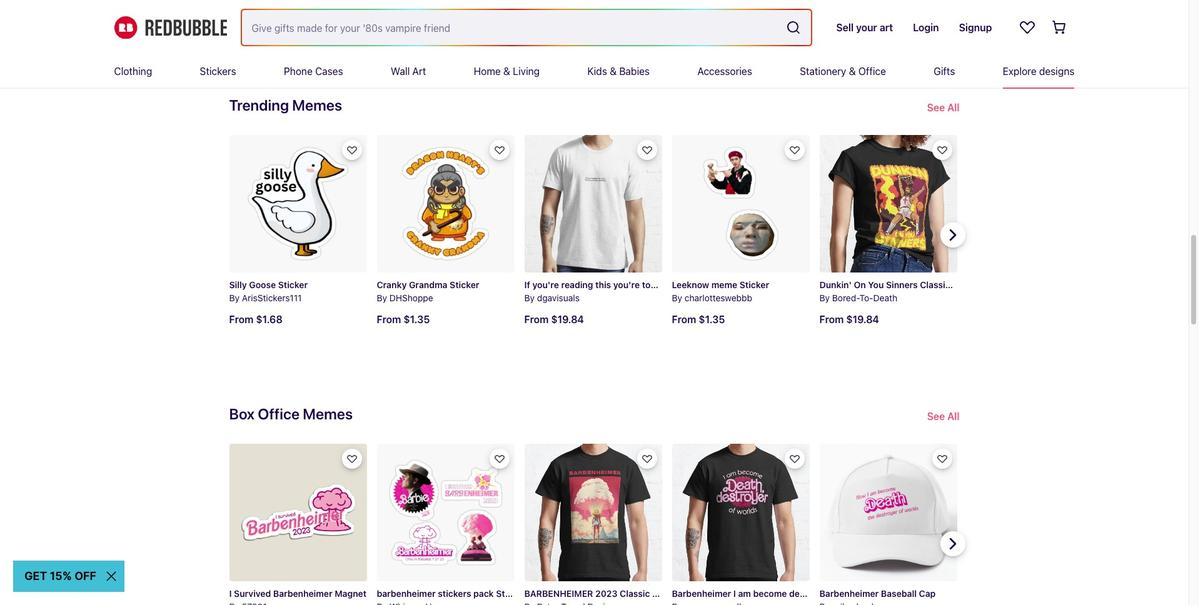 Task type: describe. For each thing, give the bounding box(es) containing it.
1 vertical spatial classic
[[620, 589, 650, 599]]

dhshoppe
[[390, 293, 433, 304]]

Search term search field
[[242, 10, 782, 45]]

2023
[[596, 589, 618, 599]]

1 barbenheimer from the left
[[273, 589, 333, 599]]

clothing
[[114, 66, 152, 77]]

cranky
[[377, 280, 407, 291]]

from $1.57
[[229, 5, 282, 17]]

dunkin' on you sinners classic t-shirt by bored-to-death
[[820, 280, 983, 304]]

i survived barbenheimer magnet
[[229, 589, 367, 599]]

stationery
[[800, 66, 847, 77]]

t- inside dunkin' on you sinners classic t-shirt by bored-to-death
[[953, 280, 962, 291]]

from left $1.68
[[229, 314, 254, 325]]

explore designs link
[[1003, 55, 1075, 88]]

box
[[229, 405, 255, 423]]

wall art link
[[391, 55, 426, 88]]

home
[[474, 66, 501, 77]]

classic inside dunkin' on you sinners classic t-shirt by bored-to-death
[[921, 280, 951, 291]]

dunkin'
[[820, 280, 852, 291]]

phone cases link
[[284, 55, 343, 88]]

from left $1.57
[[229, 5, 254, 17]]

stickers
[[438, 589, 472, 599]]

living
[[513, 66, 540, 77]]

$1.57
[[256, 5, 282, 17]]

t- inside barbenheimer 2023 classic t-shirt link
[[653, 589, 662, 599]]

barbenheimer baseball cap
[[820, 589, 936, 599]]

arisstickers111
[[242, 293, 302, 304]]

art
[[413, 66, 426, 77]]

wall art
[[391, 66, 426, 77]]

$36.11 link
[[672, 0, 810, 27]]

i survived barbenheimer magnet link
[[229, 444, 367, 606]]

by for cranky grandma sticker by dhshoppe
[[377, 293, 387, 304]]

wall
[[391, 66, 410, 77]]

by inside dunkin' on you sinners classic t-shirt by bored-to-death
[[820, 293, 830, 304]]

gifts
[[934, 66, 956, 77]]

from down dhshoppe
[[377, 314, 401, 325]]

by for silly goose  sticker by arisstickers111
[[229, 293, 240, 304]]

leeknow meme sticker by charlotteswebbb
[[672, 280, 770, 304]]

stationery & office link
[[800, 55, 887, 88]]

barbenheimer
[[525, 589, 594, 599]]

trending memes
[[229, 97, 342, 114]]

sticker for cranky grandma sticker
[[450, 280, 480, 291]]

pack
[[474, 589, 494, 599]]

i
[[229, 589, 232, 599]]

phone cases
[[284, 66, 343, 77]]

barbenheimer 2023 classic t-shirt
[[525, 589, 682, 599]]

$1.68
[[256, 314, 283, 325]]

designs
[[1040, 66, 1075, 77]]

barbenheimer stickers pack  sticker
[[377, 589, 526, 599]]

home & living link
[[474, 55, 540, 88]]

1 vertical spatial memes
[[303, 405, 353, 423]]



Task type: vqa. For each thing, say whether or not it's contained in the screenshot.
Skateboard Wizard's products
no



Task type: locate. For each thing, give the bounding box(es) containing it.
shirt
[[962, 280, 983, 291], [662, 589, 682, 599]]

& for office
[[850, 66, 856, 77]]

5 by from the left
[[820, 293, 830, 304]]

from up wall
[[377, 5, 401, 17]]

barbenheimer left baseball
[[820, 589, 879, 599]]

0 vertical spatial t-
[[953, 280, 962, 291]]

0 vertical spatial classic
[[921, 280, 951, 291]]

sticker right meme
[[740, 280, 770, 291]]

kids & babies
[[588, 66, 650, 77]]

& inside 'link'
[[504, 66, 511, 77]]

charlotteswebbb
[[685, 293, 753, 304]]

by
[[229, 293, 240, 304], [377, 293, 387, 304], [525, 293, 535, 304], [672, 293, 683, 304], [820, 293, 830, 304]]

by inside "silly goose  sticker by arisstickers111"
[[229, 293, 240, 304]]

& left living
[[504, 66, 511, 77]]

sticker for silly goose  sticker
[[278, 280, 308, 291]]

classic right '2023' at the bottom of the page
[[620, 589, 650, 599]]

death
[[874, 293, 898, 304]]

from $1.35
[[377, 5, 430, 17], [525, 5, 578, 17], [377, 314, 430, 325], [672, 314, 725, 325]]

$19.84
[[552, 314, 584, 325], [847, 314, 880, 325]]

t-
[[953, 280, 962, 291], [653, 589, 662, 599]]

from $1.68
[[229, 314, 283, 325]]

0 horizontal spatial classic
[[620, 589, 650, 599]]

menu bar
[[114, 55, 1075, 88]]

home & living
[[474, 66, 540, 77]]

1 horizontal spatial from $19.84
[[820, 314, 880, 325]]

accessories link
[[698, 55, 753, 88]]

gifts link
[[934, 55, 956, 88]]

stickers link
[[200, 55, 236, 88]]

$36.11
[[672, 5, 703, 17]]

by down cranky
[[377, 293, 387, 304]]

0 horizontal spatial t-
[[653, 589, 662, 599]]

from $19.84 for by dgavisuals
[[525, 314, 584, 325]]

kids
[[588, 66, 608, 77]]

baseball
[[882, 589, 917, 599]]

from $19.84 for by bored-to-death
[[820, 314, 880, 325]]

0 horizontal spatial from $19.84
[[525, 314, 584, 325]]

trending
[[229, 97, 289, 114]]

2 $19.84 from the left
[[847, 314, 880, 325]]

& right kids
[[610, 66, 617, 77]]

0 horizontal spatial barbenheimer
[[273, 589, 333, 599]]

t- right sinners
[[953, 280, 962, 291]]

2 from $19.84 from the left
[[820, 314, 880, 325]]

by down silly
[[229, 293, 240, 304]]

office
[[859, 66, 887, 77], [258, 405, 300, 423]]

by down leeknow
[[672, 293, 683, 304]]

1 horizontal spatial barbenheimer
[[820, 589, 879, 599]]

sticker inside "silly goose  sticker by arisstickers111"
[[278, 280, 308, 291]]

goose
[[249, 280, 276, 291]]

2 horizontal spatial &
[[850, 66, 856, 77]]

clothing link
[[114, 55, 152, 88]]

classic
[[921, 280, 951, 291], [620, 589, 650, 599]]

by left dgavisuals
[[525, 293, 535, 304]]

from link
[[820, 0, 958, 27]]

& for babies
[[610, 66, 617, 77]]

1 horizontal spatial office
[[859, 66, 887, 77]]

barbenheimer left magnet on the left bottom of page
[[273, 589, 333, 599]]

1 by from the left
[[229, 293, 240, 304]]

redbubble logo image
[[114, 16, 227, 39]]

accessories
[[698, 66, 753, 77]]

from up stationery
[[820, 5, 847, 17]]

$19.84 for by bored-to-death
[[847, 314, 880, 325]]

& for living
[[504, 66, 511, 77]]

phone
[[284, 66, 313, 77]]

dgavisuals
[[537, 293, 580, 304]]

cap
[[920, 589, 936, 599]]

memes
[[292, 97, 342, 114], [303, 405, 353, 423]]

1 horizontal spatial shirt
[[962, 280, 983, 291]]

silly goose  sticker by arisstickers111
[[229, 280, 308, 304]]

t- right '2023' at the bottom of the page
[[653, 589, 662, 599]]

bored-
[[833, 293, 860, 304]]

3 & from the left
[[850, 66, 856, 77]]

from up living
[[525, 5, 549, 17]]

by down dunkin' on the top right
[[820, 293, 830, 304]]

by dgavisuals
[[525, 293, 580, 304]]

sticker right grandma
[[450, 280, 480, 291]]

2 & from the left
[[610, 66, 617, 77]]

1 from $19.84 from the left
[[525, 314, 584, 325]]

stickers
[[200, 66, 236, 77]]

1 $19.84 from the left
[[552, 314, 584, 325]]

barbenheimer
[[273, 589, 333, 599], [820, 589, 879, 599]]

you
[[869, 280, 884, 291]]

0 vertical spatial office
[[859, 66, 887, 77]]

sticker inside cranky grandma sticker by dhshoppe
[[450, 280, 480, 291]]

classic right sinners
[[921, 280, 951, 291]]

2 by from the left
[[377, 293, 387, 304]]

barbenheimer stickers pack  sticker link
[[377, 444, 526, 606]]

grandma
[[409, 280, 448, 291]]

sticker for leeknow meme sticker
[[740, 280, 770, 291]]

by inside cranky grandma sticker by dhshoppe
[[377, 293, 387, 304]]

sticker
[[278, 280, 308, 291], [450, 280, 480, 291], [740, 280, 770, 291], [496, 589, 526, 599]]

0 vertical spatial shirt
[[962, 280, 983, 291]]

sticker inside leeknow meme sticker by charlotteswebbb
[[740, 280, 770, 291]]

sinners
[[887, 280, 918, 291]]

& right stationery
[[850, 66, 856, 77]]

leeknow
[[672, 280, 710, 291]]

kids & babies link
[[588, 55, 650, 88]]

$19.84 down to- at the right of page
[[847, 314, 880, 325]]

2 barbenheimer from the left
[[820, 589, 879, 599]]

sticker up the arisstickers111
[[278, 280, 308, 291]]

barbenheimer
[[377, 589, 436, 599]]

1 horizontal spatial classic
[[921, 280, 951, 291]]

1 vertical spatial t-
[[653, 589, 662, 599]]

0 vertical spatial memes
[[292, 97, 342, 114]]

office right stationery
[[859, 66, 887, 77]]

4 by from the left
[[672, 293, 683, 304]]

0 horizontal spatial shirt
[[662, 589, 682, 599]]

explore
[[1003, 66, 1037, 77]]

from down "by dgavisuals"
[[525, 314, 549, 325]]

0 horizontal spatial office
[[258, 405, 300, 423]]

silly
[[229, 280, 247, 291]]

1 & from the left
[[504, 66, 511, 77]]

stationery & office
[[800, 66, 887, 77]]

from
[[229, 5, 254, 17], [377, 5, 401, 17], [525, 5, 549, 17], [820, 5, 847, 17], [229, 314, 254, 325], [377, 314, 401, 325], [525, 314, 549, 325], [672, 314, 697, 325], [820, 314, 844, 325]]

barbenheimer baseball cap link
[[820, 444, 958, 606]]

barbenheimer 2023 classic t-shirt link
[[525, 444, 682, 606]]

1 horizontal spatial $19.84
[[847, 314, 880, 325]]

1 vertical spatial office
[[258, 405, 300, 423]]

shirt inside dunkin' on you sinners classic t-shirt by bored-to-death
[[962, 280, 983, 291]]

explore designs
[[1003, 66, 1075, 77]]

magnet
[[335, 589, 367, 599]]

meme
[[712, 280, 738, 291]]

survived
[[234, 589, 271, 599]]

1 horizontal spatial &
[[610, 66, 617, 77]]

cranky grandma sticker by dhshoppe
[[377, 280, 480, 304]]

$19.84 for by dgavisuals
[[552, 314, 584, 325]]

0 horizontal spatial &
[[504, 66, 511, 77]]

by inside leeknow meme sticker by charlotteswebbb
[[672, 293, 683, 304]]

$1.35
[[404, 5, 430, 17], [552, 5, 578, 17], [404, 314, 430, 325], [699, 314, 725, 325]]

$19.84 down dgavisuals
[[552, 314, 584, 325]]

cases
[[315, 66, 343, 77]]

sticker right pack
[[496, 589, 526, 599]]

from down bored-
[[820, 314, 844, 325]]

None field
[[242, 10, 812, 45]]

from down leeknow
[[672, 314, 697, 325]]

1 horizontal spatial t-
[[953, 280, 962, 291]]

to-
[[860, 293, 874, 304]]

from $19.84
[[525, 314, 584, 325], [820, 314, 880, 325]]

menu bar containing clothing
[[114, 55, 1075, 88]]

&
[[504, 66, 511, 77], [610, 66, 617, 77], [850, 66, 856, 77]]

from $19.84 down bored-
[[820, 314, 880, 325]]

by for leeknow meme sticker by charlotteswebbb
[[672, 293, 683, 304]]

0 horizontal spatial $19.84
[[552, 314, 584, 325]]

3 by from the left
[[525, 293, 535, 304]]

from inside "from" link
[[820, 5, 847, 17]]

babies
[[620, 66, 650, 77]]

on
[[855, 280, 867, 291]]

box office memes
[[229, 405, 353, 423]]

from $19.84 down "by dgavisuals"
[[525, 314, 584, 325]]

office right box
[[258, 405, 300, 423]]

1 vertical spatial shirt
[[662, 589, 682, 599]]



